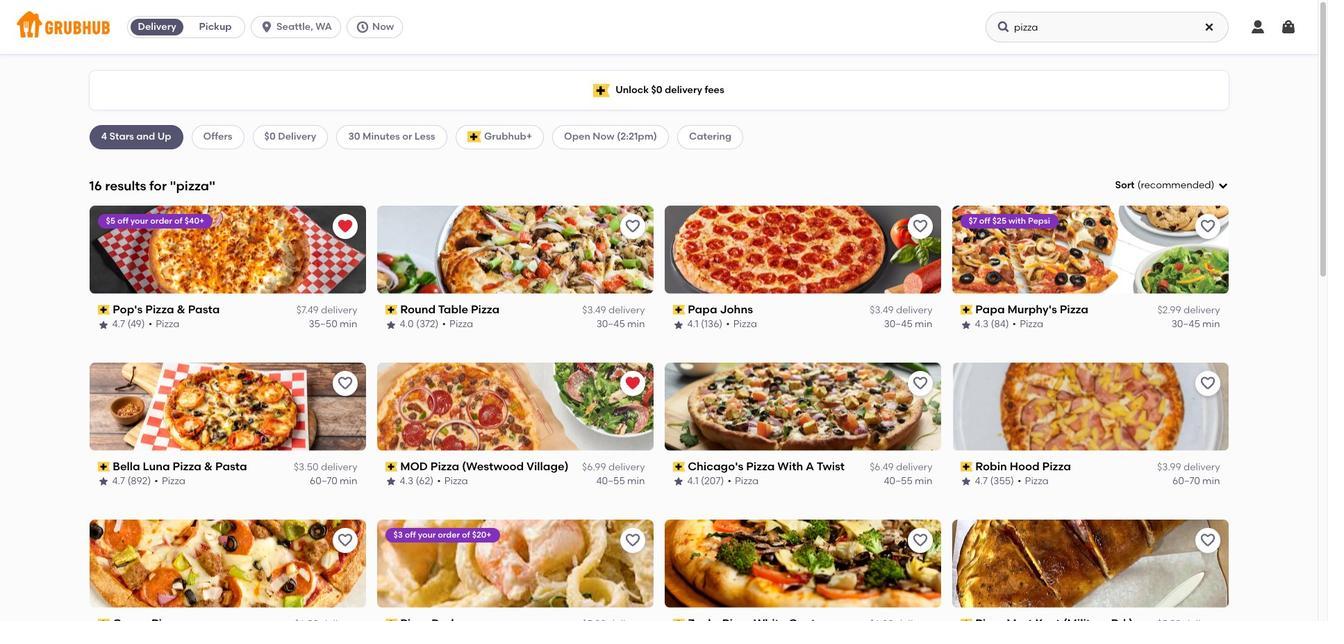 Task type: vqa. For each thing, say whether or not it's contained in the screenshot.
Unlock $0 delivery fees the Grubhub plus flag logo
yes



Task type: describe. For each thing, give the bounding box(es) containing it.
star icon image for papa johns
[[673, 319, 684, 330]]

with
[[1009, 216, 1027, 226]]

min for bella luna pizza & pasta
[[340, 476, 358, 487]]

fees
[[705, 84, 725, 96]]

60–70 min for robin hood pizza
[[1173, 476, 1221, 487]]

or
[[403, 131, 412, 143]]

save this restaurant image for papa johns logo
[[912, 218, 929, 235]]

$6.49
[[870, 461, 894, 473]]

$2.99
[[1158, 304, 1182, 316]]

mod pizza (westwood village)
[[400, 460, 569, 473]]

save this restaurant image for round table pizza logo
[[624, 218, 641, 235]]

table
[[438, 303, 468, 316]]

less
[[415, 131, 436, 143]]

$40+
[[185, 216, 204, 226]]

pizza down papa murphy's pizza
[[1020, 319, 1044, 330]]

35–50
[[309, 319, 338, 330]]

stars
[[109, 131, 134, 143]]

a
[[806, 460, 815, 473]]

subscription pass image for robin hood pizza
[[961, 462, 973, 472]]

(372)
[[416, 319, 439, 330]]

(62)
[[416, 476, 434, 487]]

star icon image for round table pizza
[[385, 319, 397, 330]]

(westwood
[[462, 460, 524, 473]]

40–55 for chicago's pizza with a twist
[[884, 476, 913, 487]]

min for round table pizza
[[628, 319, 645, 330]]

pizza down bella luna pizza & pasta
[[162, 476, 186, 487]]

your for $5
[[131, 216, 148, 226]]

min for papa murphy's pizza
[[1203, 319, 1221, 330]]

mod
[[400, 460, 428, 473]]

min for mod pizza (westwood village)
[[628, 476, 645, 487]]

0 horizontal spatial save this restaurant image
[[624, 532, 641, 549]]

save this restaurant button for robin hood pizza logo
[[1196, 371, 1221, 396]]

4.3 for mod pizza (westwood village)
[[400, 476, 414, 487]]

• pizza for pop's pizza & pasta
[[149, 319, 180, 330]]

of for $40+
[[174, 216, 183, 226]]

min for pop's pizza & pasta
[[340, 319, 358, 330]]

$7.49 delivery
[[297, 304, 358, 316]]

subscription pass image for pizza dudes logo
[[385, 619, 398, 621]]

mod pizza (westwood village) logo image
[[377, 363, 654, 451]]

round table pizza logo image
[[377, 206, 654, 294]]

sort ( recommended )
[[1116, 179, 1215, 191]]

village)
[[527, 460, 569, 473]]

offers
[[203, 131, 233, 143]]

pizza right (62)
[[445, 476, 468, 487]]

• for papa murphy's pizza
[[1013, 319, 1017, 330]]

$3.99 delivery
[[1158, 461, 1221, 473]]

recommended
[[1142, 179, 1212, 191]]

30–45 min for papa murphy's pizza
[[1172, 319, 1221, 330]]

main navigation navigation
[[0, 0, 1318, 54]]

save this restaurant image for robin hood pizza logo
[[1200, 375, 1217, 392]]

save this restaurant button for round table pizza logo
[[620, 214, 645, 239]]

papa murphy's pizza
[[976, 303, 1089, 316]]

robin hood pizza
[[976, 460, 1072, 473]]

subscription pass image for crown pizza logo
[[98, 619, 110, 621]]

save this restaurant image for crown pizza logo
[[337, 532, 353, 549]]

$3
[[394, 530, 403, 540]]

save this restaurant button for zeeks pizza white center logo
[[908, 528, 933, 553]]

pop's pizza & pasta
[[113, 303, 220, 316]]

pizza left the with
[[747, 460, 775, 473]]

murphy's
[[1008, 303, 1058, 316]]

chicago's
[[688, 460, 744, 473]]

$3 off your order of $20+
[[394, 530, 492, 540]]

• for mod pizza (westwood village)
[[437, 476, 441, 487]]

$20+
[[472, 530, 492, 540]]

star icon image for robin hood pizza
[[961, 476, 972, 487]]

bella
[[113, 460, 140, 473]]

twist
[[817, 460, 845, 473]]

• for pop's pizza & pasta
[[149, 319, 152, 330]]

4.1 for papa johns
[[688, 319, 699, 330]]

$2.99 delivery
[[1158, 304, 1221, 316]]

40–55 min for chicago's pizza with a twist
[[884, 476, 933, 487]]

grubhub+
[[484, 131, 532, 143]]

delivery for bella luna pizza & pasta
[[321, 461, 358, 473]]

wa
[[316, 21, 332, 33]]

subscription pass image for papa johns
[[673, 305, 685, 315]]

save this restaurant button for pizza mart kent (military rd.) logo at the bottom right
[[1196, 528, 1221, 553]]

results
[[105, 178, 146, 194]]

30–45 for round table pizza
[[597, 319, 625, 330]]

subscription pass image for chicago's pizza with a twist
[[673, 462, 685, 472]]

$0 delivery
[[265, 131, 317, 143]]

min for robin hood pizza
[[1203, 476, 1221, 487]]

pop's pizza & pasta logo image
[[89, 206, 366, 294]]

30
[[349, 131, 361, 143]]

pizza right pop's
[[145, 303, 174, 316]]

$7 off $25 with pepsi
[[969, 216, 1051, 226]]

star icon image for papa murphy's pizza
[[961, 319, 972, 330]]

bella luna pizza & pasta
[[113, 460, 247, 473]]

2 horizontal spatial svg image
[[1250, 19, 1267, 35]]

grubhub plus flag logo image for unlock $0 delivery fees
[[594, 84, 610, 97]]

$5 off your order of $40+
[[106, 216, 204, 226]]

• for robin hood pizza
[[1018, 476, 1022, 487]]

$25
[[993, 216, 1007, 226]]

$5
[[106, 216, 115, 226]]

(355)
[[991, 476, 1015, 487]]

4.1 for chicago's pizza with a twist
[[688, 476, 699, 487]]

save this restaurant image for pizza mart kent (military rd.) logo at the bottom right
[[1200, 532, 1217, 549]]

1 horizontal spatial off
[[405, 530, 416, 540]]

40–55 for mod pizza (westwood village)
[[597, 476, 625, 487]]

pickup button
[[186, 16, 245, 38]]

seattle, wa
[[277, 21, 332, 33]]

(207)
[[701, 476, 725, 487]]

30–45 min for papa johns
[[885, 319, 933, 330]]

16 results for "pizza"
[[89, 178, 216, 194]]

and
[[136, 131, 155, 143]]

save this restaurant button for crown pizza logo
[[333, 528, 358, 553]]

subscription pass image for round table pizza
[[385, 305, 398, 315]]

0 horizontal spatial &
[[177, 303, 185, 316]]

save this restaurant image for "chicago's pizza with a twist logo"
[[912, 375, 929, 392]]

0 horizontal spatial $0
[[265, 131, 276, 143]]

30–45 for papa johns
[[885, 319, 913, 330]]

star icon image for bella luna pizza & pasta
[[98, 476, 109, 487]]

none field containing sort
[[1116, 179, 1229, 193]]

pepsi
[[1029, 216, 1051, 226]]

1 horizontal spatial &
[[204, 460, 213, 473]]

(892)
[[127, 476, 151, 487]]

$3.50
[[294, 461, 319, 473]]

hood
[[1010, 460, 1040, 473]]

min for chicago's pizza with a twist
[[915, 476, 933, 487]]

chicago's pizza with a twist logo image
[[665, 363, 941, 451]]

4 stars and up
[[101, 131, 171, 143]]

star icon image for pop's pizza & pasta
[[98, 319, 109, 330]]

1 horizontal spatial saved restaurant image
[[624, 375, 641, 392]]

open now (2:21pm)
[[564, 131, 658, 143]]

save this restaurant image for zeeks pizza white center logo
[[912, 532, 929, 549]]

up
[[158, 131, 171, 143]]

4.7 for bella luna pizza & pasta
[[112, 476, 125, 487]]

• pizza for mod pizza (westwood village)
[[437, 476, 468, 487]]

your for $3
[[418, 530, 436, 540]]

(2:21pm)
[[617, 131, 658, 143]]

delivery for round table pizza
[[609, 304, 645, 316]]

4.1 (207)
[[688, 476, 725, 487]]

$3.49 delivery for round table pizza
[[583, 304, 645, 316]]

30–45 min for round table pizza
[[597, 319, 645, 330]]

)
[[1212, 179, 1215, 191]]

catering
[[689, 131, 732, 143]]

• for round table pizza
[[442, 319, 446, 330]]

subscription pass image for pop's pizza & pasta
[[98, 305, 110, 315]]

60–70 for robin hood pizza
[[1173, 476, 1201, 487]]

pizza mart kent (military rd.) logo image
[[953, 520, 1229, 608]]

Search for food, convenience, alcohol... search field
[[986, 12, 1230, 42]]

of for $20+
[[462, 530, 470, 540]]

4
[[101, 131, 107, 143]]

30–45 for papa murphy's pizza
[[1172, 319, 1201, 330]]

4.7 (355)
[[975, 476, 1015, 487]]



Task type: locate. For each thing, give the bounding box(es) containing it.
delivery for pop's pizza & pasta
[[321, 304, 358, 316]]

• right (207)
[[728, 476, 732, 487]]

• pizza down papa murphy's pizza
[[1013, 319, 1044, 330]]

delivery for papa murphy's pizza
[[1184, 304, 1221, 316]]

2 $3.49 delivery from the left
[[870, 304, 933, 316]]

0 horizontal spatial your
[[131, 216, 148, 226]]

0 vertical spatial &
[[177, 303, 185, 316]]

• for bella luna pizza & pasta
[[155, 476, 158, 487]]

your right $5
[[131, 216, 148, 226]]

0 horizontal spatial $3.49
[[583, 304, 606, 316]]

1 vertical spatial delivery
[[278, 131, 317, 143]]

60–70 min down $3.50 delivery
[[310, 476, 358, 487]]

unlock
[[616, 84, 649, 96]]

40–55
[[597, 476, 625, 487], [884, 476, 913, 487]]

$6.99 delivery
[[582, 461, 645, 473]]

now button
[[347, 16, 409, 38]]

min down $2.99 delivery
[[1203, 319, 1221, 330]]

star icon image for mod pizza (westwood village)
[[385, 476, 397, 487]]

off right $3
[[405, 530, 416, 540]]

1 horizontal spatial 60–70
[[1173, 476, 1201, 487]]

0 horizontal spatial off
[[117, 216, 129, 226]]

round
[[400, 303, 436, 316]]

$3.49 for round table pizza
[[583, 304, 606, 316]]

chicago's pizza with a twist
[[688, 460, 845, 473]]

• pizza
[[149, 319, 180, 330], [442, 319, 474, 330], [726, 319, 758, 330], [1013, 319, 1044, 330], [155, 476, 186, 487], [437, 476, 468, 487], [728, 476, 759, 487], [1018, 476, 1049, 487]]

• down luna
[[155, 476, 158, 487]]

1 horizontal spatial 40–55 min
[[884, 476, 933, 487]]

crown pizza logo image
[[89, 520, 366, 608]]

subscription pass image
[[961, 305, 973, 315], [385, 462, 398, 472], [98, 619, 110, 621], [385, 619, 398, 621], [961, 619, 973, 621]]

delivery button
[[128, 16, 186, 38]]

• pizza down hood
[[1018, 476, 1049, 487]]

order left '$20+'
[[438, 530, 460, 540]]

30–45 min
[[597, 319, 645, 330], [885, 319, 933, 330], [1172, 319, 1221, 330]]

pizza down chicago's pizza with a twist on the right of page
[[735, 476, 759, 487]]

1 horizontal spatial delivery
[[278, 131, 317, 143]]

4.7 (892)
[[112, 476, 151, 487]]

0 vertical spatial saved restaurant button
[[333, 214, 358, 239]]

1 vertical spatial your
[[418, 530, 436, 540]]

2 60–70 min from the left
[[1173, 476, 1221, 487]]

1 vertical spatial &
[[204, 460, 213, 473]]

subscription pass image
[[98, 305, 110, 315], [385, 305, 398, 315], [673, 305, 685, 315], [98, 462, 110, 472], [673, 462, 685, 472], [961, 462, 973, 472], [673, 619, 685, 621]]

2 horizontal spatial off
[[980, 216, 991, 226]]

star icon image
[[98, 319, 109, 330], [385, 319, 397, 330], [673, 319, 684, 330], [961, 319, 972, 330], [98, 476, 109, 487], [385, 476, 397, 487], [673, 476, 684, 487], [961, 476, 972, 487]]

pizza down johns
[[734, 319, 758, 330]]

3 30–45 min from the left
[[1172, 319, 1221, 330]]

4.7
[[112, 319, 125, 330], [112, 476, 125, 487], [975, 476, 988, 487]]

off right $5
[[117, 216, 129, 226]]

4.7 (49)
[[112, 319, 145, 330]]

1 horizontal spatial papa
[[976, 303, 1005, 316]]

40–55 min for mod pizza (westwood village)
[[597, 476, 645, 487]]

4.7 for pop's pizza & pasta
[[112, 319, 125, 330]]

0 vertical spatial pasta
[[188, 303, 220, 316]]

• pizza for papa johns
[[726, 319, 758, 330]]

• down robin hood pizza on the right
[[1018, 476, 1022, 487]]

1 60–70 min from the left
[[310, 476, 358, 487]]

pizza dudes logo image
[[377, 520, 654, 608]]

1 horizontal spatial $3.49 delivery
[[870, 304, 933, 316]]

1 30–45 min from the left
[[597, 319, 645, 330]]

delivery for robin hood pizza
[[1184, 461, 1221, 473]]

4.1
[[688, 319, 699, 330], [688, 476, 699, 487]]

• right (84)
[[1013, 319, 1017, 330]]

min down $3.99 delivery in the bottom of the page
[[1203, 476, 1221, 487]]

1 horizontal spatial 60–70 min
[[1173, 476, 1221, 487]]

• right (136)
[[726, 319, 730, 330]]

0 horizontal spatial 30–45
[[597, 319, 625, 330]]

grubhub plus flag logo image left the grubhub+
[[468, 132, 482, 143]]

save this restaurant button for "chicago's pizza with a twist logo"
[[908, 371, 933, 396]]

1 horizontal spatial 30–45
[[885, 319, 913, 330]]

minutes
[[363, 131, 400, 143]]

round table pizza
[[400, 303, 500, 316]]

your
[[131, 216, 148, 226], [418, 530, 436, 540]]

0 horizontal spatial grubhub plus flag logo image
[[468, 132, 482, 143]]

star icon image left 4.7 (355) on the right bottom of the page
[[961, 476, 972, 487]]

0 vertical spatial 4.1
[[688, 319, 699, 330]]

star icon image left 4.0
[[385, 319, 397, 330]]

papa for papa murphy's pizza
[[976, 303, 1005, 316]]

0 horizontal spatial saved restaurant button
[[333, 214, 358, 239]]

robin hood pizza logo image
[[953, 363, 1229, 451]]

of left '$20+'
[[462, 530, 470, 540]]

save this restaurant image for bella luna pizza & pasta logo
[[337, 375, 353, 392]]

(84)
[[991, 319, 1010, 330]]

1 horizontal spatial 4.3
[[975, 319, 989, 330]]

min down $3.50 delivery
[[340, 476, 358, 487]]

1 vertical spatial $0
[[265, 131, 276, 143]]

4.1 left (207)
[[688, 476, 699, 487]]

0 vertical spatial delivery
[[138, 21, 176, 33]]

star icon image left 4.7 (49)
[[98, 319, 109, 330]]

pizza right table
[[471, 303, 500, 316]]

4.3 left (84)
[[975, 319, 989, 330]]

0 horizontal spatial delivery
[[138, 21, 176, 33]]

star icon image left 4.3 (84)
[[961, 319, 972, 330]]

0 horizontal spatial order
[[150, 216, 172, 226]]

delivery left 30
[[278, 131, 317, 143]]

save this restaurant image
[[912, 375, 929, 392], [624, 532, 641, 549], [1200, 532, 1217, 549]]

order for $40+
[[150, 216, 172, 226]]

60–70 down $3.99 delivery in the bottom of the page
[[1173, 476, 1201, 487]]

2 40–55 from the left
[[884, 476, 913, 487]]

unlock $0 delivery fees
[[616, 84, 725, 96]]

• pizza down pop's pizza & pasta
[[149, 319, 180, 330]]

2 horizontal spatial save this restaurant image
[[1200, 532, 1217, 549]]

$0 right unlock
[[652, 84, 663, 96]]

0 horizontal spatial 60–70
[[310, 476, 338, 487]]

2 30–45 from the left
[[885, 319, 913, 330]]

delivery
[[665, 84, 703, 96], [321, 304, 358, 316], [609, 304, 645, 316], [897, 304, 933, 316], [1184, 304, 1221, 316], [321, 461, 358, 473], [609, 461, 645, 473], [897, 461, 933, 473], [1184, 461, 1221, 473]]

• right (62)
[[437, 476, 441, 487]]

star icon image left 4.1 (207)
[[673, 476, 684, 487]]

0 horizontal spatial 40–55
[[597, 476, 625, 487]]

40–55 down $6.49 delivery
[[884, 476, 913, 487]]

of left $40+
[[174, 216, 183, 226]]

• for chicago's pizza with a twist
[[728, 476, 732, 487]]

2 horizontal spatial 30–45
[[1172, 319, 1201, 330]]

0 vertical spatial now
[[373, 21, 394, 33]]

$3.49 delivery
[[583, 304, 645, 316], [870, 304, 933, 316]]

now inside button
[[373, 21, 394, 33]]

30–45
[[597, 319, 625, 330], [885, 319, 913, 330], [1172, 319, 1201, 330]]

0 vertical spatial saved restaurant image
[[337, 218, 353, 235]]

saved restaurant image
[[337, 218, 353, 235], [624, 375, 641, 392]]

delivery
[[138, 21, 176, 33], [278, 131, 317, 143]]

svg image inside seattle, wa button
[[260, 20, 274, 34]]

order for $20+
[[438, 530, 460, 540]]

save this restaurant button
[[620, 214, 645, 239], [908, 214, 933, 239], [1196, 214, 1221, 239], [333, 371, 358, 396], [908, 371, 933, 396], [1196, 371, 1221, 396], [333, 528, 358, 553], [620, 528, 645, 553], [908, 528, 933, 553], [1196, 528, 1221, 553]]

1 horizontal spatial $3.49
[[870, 304, 894, 316]]

4.7 down pop's
[[112, 319, 125, 330]]

0 horizontal spatial $3.49 delivery
[[583, 304, 645, 316]]

40–55 min down $6.49 delivery
[[884, 476, 933, 487]]

svg image inside now button
[[356, 20, 370, 34]]

1 vertical spatial 4.1
[[688, 476, 699, 487]]

1 papa from the left
[[688, 303, 718, 316]]

2 40–55 min from the left
[[884, 476, 933, 487]]

star icon image left 4.3 (62)
[[385, 476, 397, 487]]

60–70 min down $3.99 delivery in the bottom of the page
[[1173, 476, 1221, 487]]

min right 35–50
[[340, 319, 358, 330]]

35–50 min
[[309, 319, 358, 330]]

2 30–45 min from the left
[[885, 319, 933, 330]]

0 horizontal spatial saved restaurant image
[[337, 218, 353, 235]]

min left 4.3 (84)
[[915, 319, 933, 330]]

0 vertical spatial your
[[131, 216, 148, 226]]

3 30–45 from the left
[[1172, 319, 1201, 330]]

subscription pass image for pizza mart kent (military rd.) logo at the bottom right
[[961, 619, 973, 621]]

your right $3
[[418, 530, 436, 540]]

1 vertical spatial now
[[593, 131, 615, 143]]

of
[[174, 216, 183, 226], [462, 530, 470, 540]]

for
[[149, 178, 167, 194]]

0 horizontal spatial 60–70 min
[[310, 476, 358, 487]]

0 vertical spatial order
[[150, 216, 172, 226]]

pasta down pop's pizza & pasta logo
[[188, 303, 220, 316]]

60–70 for bella luna pizza & pasta
[[310, 476, 338, 487]]

$0 right offers
[[265, 131, 276, 143]]

star icon image left 4.1 (136)
[[673, 319, 684, 330]]

save this restaurant button for papa johns logo
[[908, 214, 933, 239]]

min
[[340, 319, 358, 330], [628, 319, 645, 330], [915, 319, 933, 330], [1203, 319, 1221, 330], [340, 476, 358, 487], [628, 476, 645, 487], [915, 476, 933, 487], [1203, 476, 1221, 487]]

pop's
[[113, 303, 143, 316]]

0 horizontal spatial 40–55 min
[[597, 476, 645, 487]]

0 vertical spatial of
[[174, 216, 183, 226]]

4.7 down robin
[[975, 476, 988, 487]]

pizza down table
[[450, 319, 474, 330]]

1 vertical spatial saved restaurant button
[[620, 371, 645, 396]]

save this restaurant image
[[624, 218, 641, 235], [912, 218, 929, 235], [1200, 218, 1217, 235], [337, 375, 353, 392], [1200, 375, 1217, 392], [337, 532, 353, 549], [912, 532, 929, 549]]

papa up 4.1 (136)
[[688, 303, 718, 316]]

4.1 (136)
[[688, 319, 723, 330]]

1 vertical spatial of
[[462, 530, 470, 540]]

• pizza down johns
[[726, 319, 758, 330]]

1 60–70 from the left
[[310, 476, 338, 487]]

star icon image for chicago's pizza with a twist
[[673, 476, 684, 487]]

order left $40+
[[150, 216, 172, 226]]

sort
[[1116, 179, 1135, 191]]

min for papa johns
[[915, 319, 933, 330]]

1 horizontal spatial $0
[[652, 84, 663, 96]]

40–55 min down $6.99 delivery
[[597, 476, 645, 487]]

• pizza for bella luna pizza & pasta
[[155, 476, 186, 487]]

off right the $7
[[980, 216, 991, 226]]

$3.49 for papa johns
[[870, 304, 894, 316]]

1 horizontal spatial 40–55
[[884, 476, 913, 487]]

pizza right hood
[[1043, 460, 1072, 473]]

0 vertical spatial grubhub plus flag logo image
[[594, 84, 610, 97]]

60–70 down $3.50 delivery
[[310, 476, 338, 487]]

2 60–70 from the left
[[1173, 476, 1201, 487]]

now right open
[[593, 131, 615, 143]]

• pizza down table
[[442, 319, 474, 330]]

papa up 4.3 (84)
[[976, 303, 1005, 316]]

$0
[[652, 84, 663, 96], [265, 131, 276, 143]]

• for papa johns
[[726, 319, 730, 330]]

4.0 (372)
[[400, 319, 439, 330]]

0 horizontal spatial 30–45 min
[[597, 319, 645, 330]]

4.0
[[400, 319, 414, 330]]

• pizza for round table pizza
[[442, 319, 474, 330]]

1 30–45 from the left
[[597, 319, 625, 330]]

&
[[177, 303, 185, 316], [204, 460, 213, 473]]

60–70
[[310, 476, 338, 487], [1173, 476, 1201, 487]]

0 vertical spatial 4.3
[[975, 319, 989, 330]]

4.7 down bella
[[112, 476, 125, 487]]

• pizza down bella luna pizza & pasta
[[155, 476, 186, 487]]

• pizza right (62)
[[437, 476, 468, 487]]

1 horizontal spatial now
[[593, 131, 615, 143]]

delivery for mod pizza (westwood village)
[[609, 461, 645, 473]]

robin
[[976, 460, 1008, 473]]

johns
[[720, 303, 753, 316]]

delivery inside 'button'
[[138, 21, 176, 33]]

papa
[[688, 303, 718, 316], [976, 303, 1005, 316]]

0 horizontal spatial now
[[373, 21, 394, 33]]

luna
[[143, 460, 170, 473]]

pickup
[[199, 21, 232, 33]]

$6.99
[[582, 461, 606, 473]]

order
[[150, 216, 172, 226], [438, 530, 460, 540]]

svg image
[[1250, 19, 1267, 35], [1204, 22, 1216, 33], [1218, 180, 1229, 191]]

1 vertical spatial 4.3
[[400, 476, 414, 487]]

delivery for papa johns
[[897, 304, 933, 316]]

min left 4.1 (136)
[[628, 319, 645, 330]]

• right the (49)
[[149, 319, 152, 330]]

star icon image left 4.7 (892)
[[98, 476, 109, 487]]

1 horizontal spatial 30–45 min
[[885, 319, 933, 330]]

1 $3.49 delivery from the left
[[583, 304, 645, 316]]

$6.49 delivery
[[870, 461, 933, 473]]

30 minutes or less
[[349, 131, 436, 143]]

1 horizontal spatial grubhub plus flag logo image
[[594, 84, 610, 97]]

• pizza for robin hood pizza
[[1018, 476, 1049, 487]]

subscription pass image for bella luna pizza & pasta
[[98, 462, 110, 472]]

4.3
[[975, 319, 989, 330], [400, 476, 414, 487]]

$3.50 delivery
[[294, 461, 358, 473]]

zeeks pizza white center logo image
[[665, 520, 941, 608]]

open
[[564, 131, 591, 143]]

papa for papa johns
[[688, 303, 718, 316]]

(136)
[[701, 319, 723, 330]]

• pizza down chicago's pizza with a twist on the right of page
[[728, 476, 759, 487]]

& right pop's
[[177, 303, 185, 316]]

seattle, wa button
[[251, 16, 347, 38]]

None field
[[1116, 179, 1229, 193]]

• pizza for papa murphy's pizza
[[1013, 319, 1044, 330]]

pasta
[[188, 303, 220, 316], [215, 460, 247, 473]]

papa johns logo image
[[665, 206, 941, 294]]

60–70 min for bella luna pizza & pasta
[[310, 476, 358, 487]]

with
[[778, 460, 804, 473]]

0 horizontal spatial of
[[174, 216, 183, 226]]

40–55 down $6.99 delivery
[[597, 476, 625, 487]]

4.1 left (136)
[[688, 319, 699, 330]]

save this restaurant button for bella luna pizza & pasta logo
[[333, 371, 358, 396]]

1 vertical spatial pasta
[[215, 460, 247, 473]]

1 vertical spatial saved restaurant image
[[624, 375, 641, 392]]

grubhub plus flag logo image left unlock
[[594, 84, 610, 97]]

pizza down hood
[[1026, 476, 1049, 487]]

bella luna pizza & pasta logo image
[[89, 363, 366, 451]]

4.3 (62)
[[400, 476, 434, 487]]

4.3 down mod
[[400, 476, 414, 487]]

1 4.1 from the top
[[688, 319, 699, 330]]

pizza
[[145, 303, 174, 316], [471, 303, 500, 316], [1060, 303, 1089, 316], [156, 319, 180, 330], [450, 319, 474, 330], [734, 319, 758, 330], [1020, 319, 1044, 330], [173, 460, 201, 473], [431, 460, 459, 473], [747, 460, 775, 473], [1043, 460, 1072, 473], [162, 476, 186, 487], [445, 476, 468, 487], [735, 476, 759, 487], [1026, 476, 1049, 487]]

1 $3.49 from the left
[[583, 304, 606, 316]]

pizza right murphy's
[[1060, 303, 1089, 316]]

2 papa from the left
[[976, 303, 1005, 316]]

pizza up (62)
[[431, 460, 459, 473]]

min down $6.99 delivery
[[628, 476, 645, 487]]

& right luna
[[204, 460, 213, 473]]

$3.99
[[1158, 461, 1182, 473]]

1 vertical spatial order
[[438, 530, 460, 540]]

grubhub plus flag logo image
[[594, 84, 610, 97], [468, 132, 482, 143]]

pizza right luna
[[173, 460, 201, 473]]

off for pop's pizza & pasta
[[117, 216, 129, 226]]

1 vertical spatial grubhub plus flag logo image
[[468, 132, 482, 143]]

$7.49
[[297, 304, 319, 316]]

delivery for chicago's pizza with a twist
[[897, 461, 933, 473]]

2 4.1 from the top
[[688, 476, 699, 487]]

0 horizontal spatial svg image
[[1204, 22, 1216, 33]]

seattle,
[[277, 21, 313, 33]]

pasta down bella luna pizza & pasta logo
[[215, 460, 247, 473]]

0 horizontal spatial papa
[[688, 303, 718, 316]]

off
[[117, 216, 129, 226], [980, 216, 991, 226], [405, 530, 416, 540]]

2 horizontal spatial 30–45 min
[[1172, 319, 1221, 330]]

4.7 for robin hood pizza
[[975, 476, 988, 487]]

1 40–55 from the left
[[597, 476, 625, 487]]

"pizza"
[[170, 178, 216, 194]]

• down round table pizza
[[442, 319, 446, 330]]

1 40–55 min from the left
[[597, 476, 645, 487]]

(
[[1138, 179, 1142, 191]]

papa johns
[[688, 303, 753, 316]]

$3.49 delivery for papa johns
[[870, 304, 933, 316]]

(49)
[[127, 319, 145, 330]]

0 vertical spatial $0
[[652, 84, 663, 96]]

2 $3.49 from the left
[[870, 304, 894, 316]]

1 horizontal spatial save this restaurant image
[[912, 375, 929, 392]]

1 horizontal spatial svg image
[[1218, 180, 1229, 191]]

pizza down pop's pizza & pasta
[[156, 319, 180, 330]]

now right "wa"
[[373, 21, 394, 33]]

4.3 (84)
[[975, 319, 1010, 330]]

1 horizontal spatial order
[[438, 530, 460, 540]]

papa murphy's pizza logo image
[[953, 206, 1229, 294]]

1 horizontal spatial your
[[418, 530, 436, 540]]

16
[[89, 178, 102, 194]]

0 horizontal spatial 4.3
[[400, 476, 414, 487]]

• pizza for chicago's pizza with a twist
[[728, 476, 759, 487]]

1 horizontal spatial of
[[462, 530, 470, 540]]

svg image
[[1281, 19, 1298, 35], [260, 20, 274, 34], [356, 20, 370, 34], [997, 20, 1011, 34]]

1 horizontal spatial saved restaurant button
[[620, 371, 645, 396]]

4.3 for papa murphy's pizza
[[975, 319, 989, 330]]

grubhub plus flag logo image for grubhub+
[[468, 132, 482, 143]]

$7
[[969, 216, 978, 226]]

$3.49
[[583, 304, 606, 316], [870, 304, 894, 316]]

off for papa murphy's pizza
[[980, 216, 991, 226]]

min down $6.49 delivery
[[915, 476, 933, 487]]

delivery left pickup
[[138, 21, 176, 33]]



